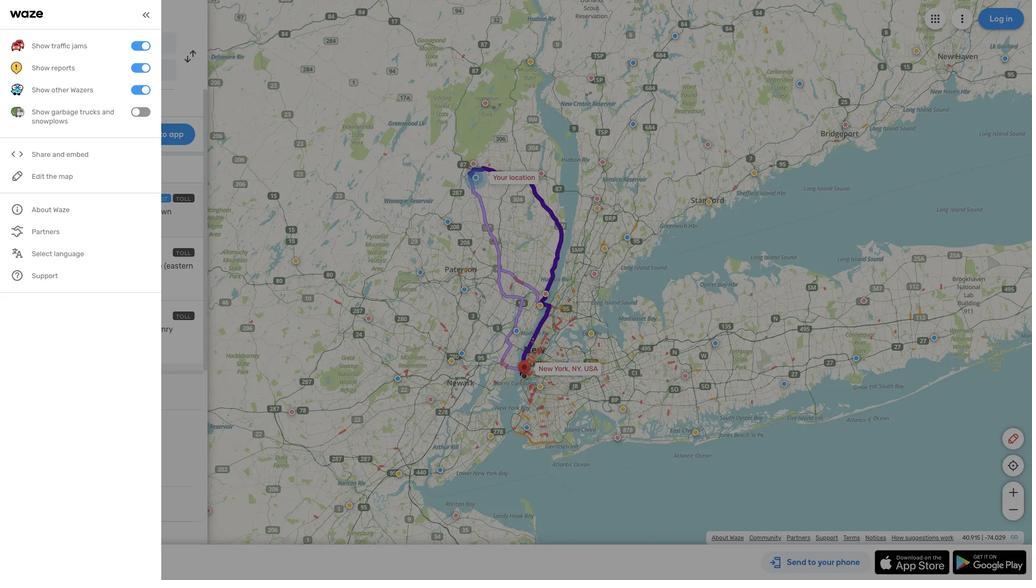 Task type: locate. For each thing, give the bounding box(es) containing it.
your for your location new york, ny, usa
[[493, 174, 508, 182]]

1 vertical spatial paramus;
[[58, 325, 91, 334]]

sr- up spur)
[[30, 262, 43, 271]]

0 vertical spatial location
[[57, 40, 85, 48]]

1 toll from the top
[[176, 196, 191, 202]]

toll
[[176, 196, 191, 202], [176, 250, 191, 256], [176, 313, 191, 320]]

s left manhattan
[[80, 334, 84, 343]]

pkwy
[[102, 208, 120, 216], [59, 334, 78, 343]]

share and embed
[[32, 150, 89, 159]]

0 vertical spatial toll
[[176, 196, 191, 202]]

usa right york, at right bottom
[[584, 365, 598, 373]]

clock image
[[8, 95, 21, 108]]

0 vertical spatial 17
[[43, 262, 50, 271]]

0 horizontal spatial location
[[57, 40, 85, 48]]

routes
[[8, 166, 31, 175]]

1 vertical spatial 17
[[43, 325, 50, 334]]

paramus; inside sr-17 s paramus; i-95 s • nj turnpike (eastern spur) ridgefield
[[58, 262, 91, 271]]

palisades
[[30, 208, 63, 216]]

miles
[[45, 220, 65, 228]]

work
[[940, 535, 954, 542]]

turnpike
[[132, 262, 162, 271]]

ny,
[[75, 67, 85, 75], [572, 365, 582, 373]]

1 horizontal spatial usa
[[584, 365, 598, 373]]

teaneck;
[[119, 325, 150, 334]]

usa
[[86, 67, 99, 75], [584, 365, 598, 373]]

your location new york, ny, usa
[[493, 174, 598, 373]]

1 vertical spatial 1h
[[30, 247, 39, 258]]

1 vertical spatial location
[[509, 174, 535, 182]]

notices
[[866, 535, 886, 542]]

1 1h from the top
[[30, 192, 39, 204]]

sr- for 1h 16m
[[30, 262, 43, 271]]

ny, right york, at right bottom
[[572, 365, 582, 373]]

about
[[712, 535, 728, 542]]

spur)
[[30, 271, 48, 280]]

your location
[[39, 40, 85, 48]]

1 vertical spatial usa
[[584, 365, 598, 373]]

your for your location
[[39, 40, 55, 48]]

paramus;
[[58, 262, 91, 271], [58, 325, 91, 334]]

1h for 1h 15m
[[30, 192, 39, 204]]

1 vertical spatial pkwy
[[59, 334, 78, 343]]

how suggestions work link
[[892, 535, 954, 542]]

1h left 15m
[[30, 192, 39, 204]]

pencil image
[[1007, 433, 1020, 446]]

1 17 from the top
[[43, 262, 50, 271]]

1 vertical spatial ny,
[[572, 365, 582, 373]]

1 vertical spatial new
[[539, 365, 553, 373]]

17 inside sr-17 s paramus; i-95 s • nj turnpike (eastern spur) ridgefield
[[43, 262, 50, 271]]

new left york
[[39, 66, 54, 75]]

40.915
[[962, 535, 980, 542]]

(eastern
[[164, 262, 193, 271]]

17 up spur)
[[43, 262, 50, 271]]

0 horizontal spatial ny,
[[75, 67, 85, 75]]

1 horizontal spatial your
[[493, 174, 508, 182]]

your location button
[[31, 32, 176, 54]]

0 vertical spatial pkwy
[[102, 208, 120, 216]]

paramus; inside sr-17 s paramus; sr-4 e teaneck; henry hudson pkwy s manhattan
[[58, 325, 91, 334]]

toll up (eastern
[[176, 250, 191, 256]]

current location image
[[11, 37, 24, 49]]

2 paramus; from the top
[[58, 325, 91, 334]]

location inside button
[[57, 40, 85, 48]]

1 paramus; from the top
[[58, 262, 91, 271]]

s left orangetown
[[122, 208, 127, 216]]

arrive
[[62, 250, 81, 258]]

2 17 from the top
[[43, 325, 50, 334]]

0 vertical spatial usa
[[86, 67, 99, 75]]

location
[[57, 40, 85, 48], [509, 174, 535, 182]]

s up hudson
[[52, 325, 57, 334]]

link image
[[1010, 533, 1019, 542]]

ridgefield
[[50, 271, 84, 280]]

paramus; up ridgefield
[[58, 262, 91, 271]]

usa inside the your location new york, ny, usa
[[584, 365, 598, 373]]

4
[[106, 325, 111, 334]]

40.915 | -74.029
[[962, 535, 1006, 542]]

2 1h from the top
[[30, 247, 39, 258]]

s down the 16m
[[52, 262, 57, 271]]

s
[[122, 208, 127, 216], [52, 262, 57, 271], [110, 262, 114, 271], [52, 325, 57, 334], [80, 334, 84, 343]]

new
[[39, 66, 54, 75], [539, 365, 553, 373]]

sr-
[[30, 262, 43, 271], [30, 325, 43, 334], [93, 325, 106, 334]]

location inside the your location new york, ny, usa
[[509, 174, 535, 182]]

17 for toll
[[43, 325, 50, 334]]

2 vertical spatial toll
[[176, 313, 191, 320]]

1h left the 16m
[[30, 247, 39, 258]]

your inside button
[[39, 40, 55, 48]]

0 vertical spatial new
[[39, 66, 54, 75]]

0 horizontal spatial usa
[[86, 67, 99, 75]]

2 toll from the top
[[176, 250, 191, 256]]

0 horizontal spatial your
[[39, 40, 55, 48]]

sr- up hudson
[[30, 325, 43, 334]]

usa right york
[[86, 67, 99, 75]]

support link
[[816, 535, 838, 542]]

0 vertical spatial your
[[39, 40, 55, 48]]

1 horizontal spatial pkwy
[[102, 208, 120, 216]]

notices link
[[866, 535, 886, 542]]

paramus; for 1h 16m
[[58, 262, 91, 271]]

1 vertical spatial toll
[[176, 250, 191, 256]]

ny, inside new york ny, usa
[[75, 67, 85, 75]]

york,
[[554, 365, 570, 373]]

pm
[[105, 250, 114, 258]]

toll down (eastern
[[176, 313, 191, 320]]

about waze link
[[712, 535, 744, 542]]

15m
[[41, 192, 58, 204]]

1 horizontal spatial location
[[509, 174, 535, 182]]

|
[[982, 535, 983, 542]]

0 vertical spatial paramus;
[[58, 262, 91, 271]]

paramus; up manhattan
[[58, 325, 91, 334]]

0 vertical spatial ny,
[[75, 67, 85, 75]]

your
[[39, 40, 55, 48], [493, 174, 508, 182]]

1 vertical spatial your
[[493, 174, 508, 182]]

17 up hudson
[[43, 325, 50, 334]]

e
[[113, 325, 117, 334]]

pkwy right interstate on the top
[[102, 208, 120, 216]]

about waze community partners support terms notices how suggestions work
[[712, 535, 954, 542]]

new left york, at right bottom
[[539, 365, 553, 373]]

41.2
[[30, 220, 43, 228]]

your inside the your location new york, ny, usa
[[493, 174, 508, 182]]

partners
[[787, 535, 810, 542]]

sr- up manhattan
[[93, 325, 106, 334]]

driving
[[64, 9, 96, 20]]

1h
[[30, 192, 39, 204], [30, 247, 39, 258]]

at
[[83, 250, 89, 258]]

1 horizontal spatial ny,
[[572, 365, 582, 373]]

0 vertical spatial 1h
[[30, 192, 39, 204]]

support
[[816, 535, 838, 542]]

best
[[153, 196, 168, 202]]

s left •
[[110, 262, 114, 271]]

sr-17 s paramus; sr-4 e teaneck; henry hudson pkwy s manhattan
[[30, 325, 173, 343]]

1 horizontal spatial new
[[539, 365, 553, 373]]

toll right best
[[176, 196, 191, 202]]

pkwy right hudson
[[59, 334, 78, 343]]

driving directions
[[64, 9, 143, 20]]

0 horizontal spatial pkwy
[[59, 334, 78, 343]]

17
[[43, 262, 50, 271], [43, 325, 50, 334]]

and
[[52, 150, 65, 159]]

ny, right york
[[75, 67, 85, 75]]

17 inside sr-17 s paramus; sr-4 e teaneck; henry hudson pkwy s manhattan
[[43, 325, 50, 334]]

sr- inside sr-17 s paramus; i-95 s • nj turnpike (eastern spur) ridgefield
[[30, 262, 43, 271]]



Task type: vqa. For each thing, say whether or not it's contained in the screenshot.
USA
yes



Task type: describe. For each thing, give the bounding box(es) containing it.
4.6
[[138, 539, 184, 574]]

pkwy inside sr-17 s paramus; sr-4 e teaneck; henry hudson pkwy s manhattan
[[59, 334, 78, 343]]

palisades interstate pkwy s orangetown 41.2 miles
[[30, 208, 172, 228]]

location for your location
[[57, 40, 85, 48]]

hudson
[[30, 334, 57, 343]]

pkwy inside palisades interstate pkwy s orangetown 41.2 miles
[[102, 208, 120, 216]]

paramus; for toll
[[58, 325, 91, 334]]

partners link
[[787, 535, 810, 542]]

community
[[749, 535, 781, 542]]

95
[[99, 262, 108, 271]]

embed
[[66, 150, 89, 159]]

directions
[[99, 9, 143, 20]]

ny, inside the your location new york, ny, usa
[[572, 365, 582, 373]]

manhattan
[[86, 334, 124, 343]]

i-
[[93, 262, 99, 271]]

suggestions
[[905, 535, 939, 542]]

s inside palisades interstate pkwy s orangetown 41.2 miles
[[122, 208, 127, 216]]

3 toll from the top
[[176, 313, 191, 320]]

new inside the your location new york, ny, usa
[[539, 365, 553, 373]]

terms link
[[843, 535, 860, 542]]

location for your location new york, ny, usa
[[509, 174, 535, 182]]

zoom out image
[[1007, 504, 1020, 517]]

orangetown
[[129, 208, 172, 216]]

17 for 1h 16m
[[43, 262, 50, 271]]

share and embed link
[[11, 143, 151, 166]]

sr-17 s paramus; i-95 s • nj turnpike (eastern spur) ridgefield
[[30, 262, 193, 280]]

2
[[15, 248, 19, 257]]

16m
[[41, 247, 59, 258]]

nj
[[121, 262, 131, 271]]

1h 15m
[[30, 192, 58, 204]]

2:51
[[91, 250, 103, 258]]

code image
[[11, 148, 24, 161]]

sr- for toll
[[30, 325, 43, 334]]

1h 16m arrive at 2:51 pm
[[30, 247, 114, 258]]

0 horizontal spatial new
[[39, 66, 54, 75]]

interstate
[[65, 208, 100, 216]]

location image
[[11, 63, 24, 76]]

-
[[985, 535, 987, 542]]

terms
[[843, 535, 860, 542]]

waze
[[730, 535, 744, 542]]

usa inside new york ny, usa
[[86, 67, 99, 75]]

york
[[56, 66, 71, 75]]

zoom in image
[[1007, 487, 1020, 499]]

henry
[[152, 325, 173, 334]]

•
[[116, 262, 119, 271]]

share
[[32, 150, 51, 159]]

74.029
[[987, 535, 1006, 542]]

how
[[892, 535, 904, 542]]

new york ny, usa
[[39, 66, 99, 75]]

community link
[[749, 535, 781, 542]]

1h for 1h 16m arrive at 2:51 pm
[[30, 247, 39, 258]]



